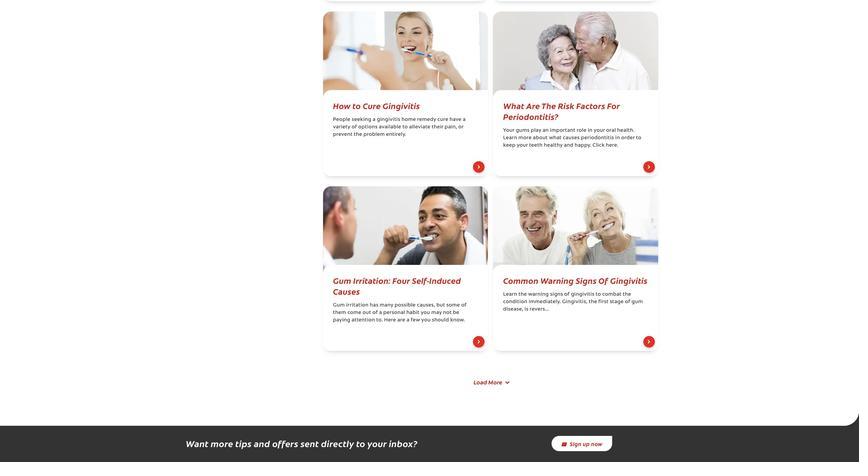 Task type: locate. For each thing, give the bounding box(es) containing it.
learn inside learn the warning signs of gingivitis to combat the condition immediately. gingivitis, the first stage of gum disease, is revers...
[[504, 292, 518, 297]]

gum up the irritation
[[333, 275, 352, 286]]

to inside learn the warning signs of gingivitis to combat the condition immediately. gingivitis, the first stage of gum disease, is revers...
[[596, 292, 601, 297]]

attention
[[352, 318, 375, 323]]

in up here.
[[616, 136, 620, 141]]

of down "has" in the bottom left of the page
[[373, 310, 378, 315]]

a right are
[[407, 318, 410, 323]]

you down causes,
[[421, 310, 430, 315]]

1 vertical spatial more
[[211, 438, 233, 450]]

1 gum from the top
[[333, 275, 352, 286]]

gums
[[516, 128, 530, 133]]

problem
[[364, 132, 385, 137]]

learn the warning signs of gingivitis to combat the condition immediately. gingivitis, the first stage of gum disease, is revers...
[[504, 292, 643, 312]]

them
[[333, 310, 346, 315]]

your up the 'periodontitis'
[[594, 128, 605, 133]]

more
[[519, 136, 532, 141], [211, 438, 233, 450]]

people
[[333, 117, 351, 122]]

your right keep
[[517, 143, 528, 148]]

0 horizontal spatial more
[[211, 438, 233, 450]]

more down gums
[[519, 136, 532, 141]]

1 horizontal spatial more
[[519, 136, 532, 141]]

more inside the your gums play an important role in your oral health. learn more about what causes periodontitis in order to keep your teeth healthy and happy. click here.
[[519, 136, 532, 141]]

gum inside gum irritation has many possible causes, but some of them come out of a personal habit you may not be paying attention to. here are a few you should know.
[[333, 303, 345, 308]]

1 horizontal spatial gingivitis
[[571, 292, 595, 297]]

inbox?
[[389, 438, 418, 450]]

learn
[[504, 136, 518, 141], [504, 292, 518, 297]]

about
[[533, 136, 548, 141]]

load more button
[[465, 375, 516, 390]]

learn up keep
[[504, 136, 518, 141]]

should
[[432, 318, 449, 323]]

revers...
[[530, 307, 550, 312]]

signs
[[576, 275, 597, 286]]

sent
[[301, 438, 319, 450]]

1 vertical spatial gingivitis
[[611, 275, 648, 286]]

0 vertical spatial and
[[564, 143, 574, 148]]

available
[[379, 125, 402, 130]]

in right the role
[[588, 128, 593, 133]]

have
[[450, 117, 462, 122]]

gingivitis up home
[[383, 100, 420, 111]]

possible
[[395, 303, 416, 308]]

the left first
[[589, 300, 598, 305]]

you right few
[[422, 318, 431, 323]]

0 vertical spatial gingivitis
[[383, 100, 420, 111]]

gingivitis up gingivitis,
[[571, 292, 595, 297]]

0 horizontal spatial your
[[368, 438, 387, 450]]

1 horizontal spatial in
[[616, 136, 620, 141]]

has
[[370, 303, 379, 308]]

1 vertical spatial gingivitis
[[571, 292, 595, 297]]

1 learn from the top
[[504, 136, 518, 141]]

of down seeking
[[352, 125, 357, 130]]

teeth
[[530, 143, 543, 148]]

to down home
[[403, 125, 408, 130]]

health.
[[618, 128, 635, 133]]

gingivitis,
[[563, 300, 588, 305]]

1 horizontal spatial and
[[564, 143, 574, 148]]

0 vertical spatial more
[[519, 136, 532, 141]]

irritation:
[[353, 275, 391, 286]]

and
[[564, 143, 574, 148], [254, 438, 270, 450]]

1 vertical spatial your
[[517, 143, 528, 148]]

periodontitis?
[[504, 111, 559, 122]]

2 vertical spatial your
[[368, 438, 387, 450]]

and right the tips
[[254, 438, 270, 450]]

rounded corner image
[[845, 411, 860, 426]]

load more
[[474, 378, 503, 386]]

some
[[447, 303, 460, 308]]

gingivitis up combat
[[611, 275, 648, 286]]

to right how at the left of page
[[353, 100, 361, 111]]

is
[[525, 307, 529, 312]]

you
[[421, 310, 430, 315], [422, 318, 431, 323]]

0 vertical spatial gum
[[333, 275, 352, 286]]

a up "options"
[[373, 117, 376, 122]]

a up to.
[[379, 310, 382, 315]]

learn up condition
[[504, 292, 518, 297]]

more left the tips
[[211, 438, 233, 450]]

0 horizontal spatial in
[[588, 128, 593, 133]]

1 vertical spatial gum
[[333, 303, 345, 308]]

footer
[[318, 0, 664, 398]]

how
[[333, 100, 351, 111]]

your left the inbox?
[[368, 438, 387, 450]]

0 horizontal spatial gingivitis
[[377, 117, 401, 122]]

are
[[398, 318, 406, 323]]

0 vertical spatial gingivitis
[[377, 117, 401, 122]]

gum
[[333, 275, 352, 286], [333, 303, 345, 308]]

a
[[373, 117, 376, 122], [463, 117, 466, 122], [379, 310, 382, 315], [407, 318, 410, 323]]

your
[[594, 128, 605, 133], [517, 143, 528, 148], [368, 438, 387, 450]]

gum irritation has many possible causes, but some of them come out of a personal habit you may not be paying attention to. here are a few you should know.
[[333, 303, 467, 323]]

gingivitis up available
[[377, 117, 401, 122]]

for
[[608, 100, 620, 111]]

the down "options"
[[354, 132, 362, 137]]

not
[[443, 310, 452, 315]]

0 horizontal spatial and
[[254, 438, 270, 450]]

habit
[[407, 310, 420, 315]]

cure
[[438, 117, 449, 122]]

home
[[402, 117, 416, 122]]

happy.
[[575, 143, 592, 148]]

footer containing how to cure gingivitis
[[318, 0, 664, 398]]

want more tips and offers sent directly to your inbox?
[[186, 438, 418, 450]]

0 vertical spatial in
[[588, 128, 593, 133]]

how to cure gingivitis
[[333, 100, 420, 111]]

0 vertical spatial your
[[594, 128, 605, 133]]

and down 'causes'
[[564, 143, 574, 148]]

immediately.
[[529, 300, 561, 305]]

gum up them
[[333, 303, 345, 308]]

remedy
[[417, 117, 436, 122]]

2 learn from the top
[[504, 292, 518, 297]]

gingivitis
[[383, 100, 420, 111], [611, 275, 648, 286]]

prevent
[[333, 132, 353, 137]]

the up stage
[[623, 292, 632, 297]]

gum inside gum irritation: four self-induced causes
[[333, 275, 352, 286]]

to inside the your gums play an important role in your oral health. learn more about what causes periodontitis in order to keep your teeth healthy and happy. click here.
[[637, 136, 642, 141]]

1 vertical spatial and
[[254, 438, 270, 450]]

0 horizontal spatial gingivitis
[[383, 100, 420, 111]]

1 vertical spatial learn
[[504, 292, 518, 297]]

2 gum from the top
[[333, 303, 345, 308]]

to right directly
[[356, 438, 366, 450]]

many
[[380, 303, 394, 308]]

0 vertical spatial learn
[[504, 136, 518, 141]]

the up condition
[[519, 292, 527, 297]]

to right order
[[637, 136, 642, 141]]

gingivitis
[[377, 117, 401, 122], [571, 292, 595, 297]]

gum irritation: four self-induced causes
[[333, 275, 461, 297]]

to up first
[[596, 292, 601, 297]]

stage
[[610, 300, 624, 305]]

alleviate
[[409, 125, 431, 130]]

sign up now
[[570, 440, 603, 448]]

an
[[543, 128, 549, 133]]

offers
[[272, 438, 299, 450]]

of right signs
[[565, 292, 570, 297]]

order
[[622, 136, 635, 141]]

options
[[358, 125, 378, 130]]

in
[[588, 128, 593, 133], [616, 136, 620, 141]]



Task type: vqa. For each thing, say whether or not it's contained in the screenshot.
2nd Learn from the top of the "footer" containing How to Cure Gingivitis
yes



Task type: describe. For each thing, give the bounding box(es) containing it.
load
[[474, 378, 487, 386]]

of
[[599, 275, 609, 286]]

warning
[[541, 275, 574, 286]]

gingivitis inside learn the warning signs of gingivitis to combat the condition immediately. gingivitis, the first stage of gum disease, is revers...
[[571, 292, 595, 297]]

0 vertical spatial you
[[421, 310, 430, 315]]

irritation
[[346, 303, 369, 308]]

and inside the your gums play an important role in your oral health. learn more about what causes periodontitis in order to keep your teeth healthy and happy. click here.
[[564, 143, 574, 148]]

learn inside the your gums play an important role in your oral health. learn more about what causes periodontitis in order to keep your teeth healthy and happy. click here.
[[504, 136, 518, 141]]

factors
[[577, 100, 606, 111]]

causes
[[563, 136, 580, 141]]

healthy
[[544, 143, 563, 148]]

or
[[459, 125, 464, 130]]

combat
[[603, 292, 622, 297]]

causes
[[333, 286, 360, 297]]

1 horizontal spatial your
[[517, 143, 528, 148]]

important
[[550, 128, 576, 133]]

your gums play an important role in your oral health. learn more about what causes periodontitis in order to keep your teeth healthy and happy. click here.
[[504, 128, 642, 148]]

their
[[432, 125, 444, 130]]

1 vertical spatial in
[[616, 136, 620, 141]]

few
[[411, 318, 420, 323]]

gum for gum irritation has many possible causes, but some of them come out of a personal habit you may not be paying attention to. here are a few you should know.
[[333, 303, 345, 308]]

role
[[577, 128, 587, 133]]

sign up now link
[[552, 436, 612, 451]]

a up or
[[463, 117, 466, 122]]

know.
[[451, 318, 465, 323]]

sign
[[570, 440, 582, 448]]

directly
[[321, 438, 354, 450]]

causes,
[[417, 303, 435, 308]]

seeking
[[352, 117, 372, 122]]

oral
[[607, 128, 616, 133]]

induced
[[430, 275, 461, 286]]

risk
[[558, 100, 575, 111]]

tips
[[236, 438, 252, 450]]

of right some
[[462, 303, 467, 308]]

may
[[432, 310, 442, 315]]

entirely.
[[386, 132, 407, 137]]

play
[[531, 128, 542, 133]]

what
[[504, 100, 525, 111]]

self-
[[412, 275, 430, 286]]

variety
[[333, 125, 351, 130]]

keep
[[504, 143, 516, 148]]

four
[[393, 275, 410, 286]]

up
[[583, 440, 590, 448]]

2 horizontal spatial your
[[594, 128, 605, 133]]

now
[[592, 440, 603, 448]]

come
[[348, 310, 362, 315]]

warning
[[529, 292, 549, 297]]

1 horizontal spatial gingivitis
[[611, 275, 648, 286]]

want
[[186, 438, 209, 450]]

common
[[504, 275, 539, 286]]

cure
[[363, 100, 381, 111]]

what are the risk factors for periodontitis?
[[504, 100, 620, 122]]

gum for gum irritation: four self-induced causes
[[333, 275, 352, 286]]

the inside people seeking a gingivitis home remedy cure have a variety of options available to alleviate their pain, or prevent the problem entirely.
[[354, 132, 362, 137]]

gum
[[632, 300, 643, 305]]

be
[[453, 310, 460, 315]]

1 vertical spatial you
[[422, 318, 431, 323]]

here
[[384, 318, 396, 323]]

common warning signs of gingivitis
[[504, 275, 648, 286]]

gingivitis inside people seeking a gingivitis home remedy cure have a variety of options available to alleviate their pain, or prevent the problem entirely.
[[377, 117, 401, 122]]

signs
[[550, 292, 563, 297]]

what
[[549, 136, 562, 141]]

people seeking a gingivitis home remedy cure have a variety of options available to alleviate their pain, or prevent the problem entirely.
[[333, 117, 466, 137]]

but
[[437, 303, 445, 308]]

paying
[[333, 318, 351, 323]]

of left gum
[[625, 300, 631, 305]]

of inside people seeking a gingivitis home remedy cure have a variety of options available to alleviate their pain, or prevent the problem entirely.
[[352, 125, 357, 130]]

to.
[[377, 318, 383, 323]]

disease,
[[504, 307, 524, 312]]

here.
[[606, 143, 619, 148]]

click
[[593, 143, 605, 148]]

to inside people seeking a gingivitis home remedy cure have a variety of options available to alleviate their pain, or prevent the problem entirely.
[[403, 125, 408, 130]]

out
[[363, 310, 371, 315]]

your
[[504, 128, 515, 133]]

more
[[489, 378, 503, 386]]

personal
[[384, 310, 405, 315]]

pain,
[[445, 125, 457, 130]]

condition
[[504, 300, 528, 305]]



